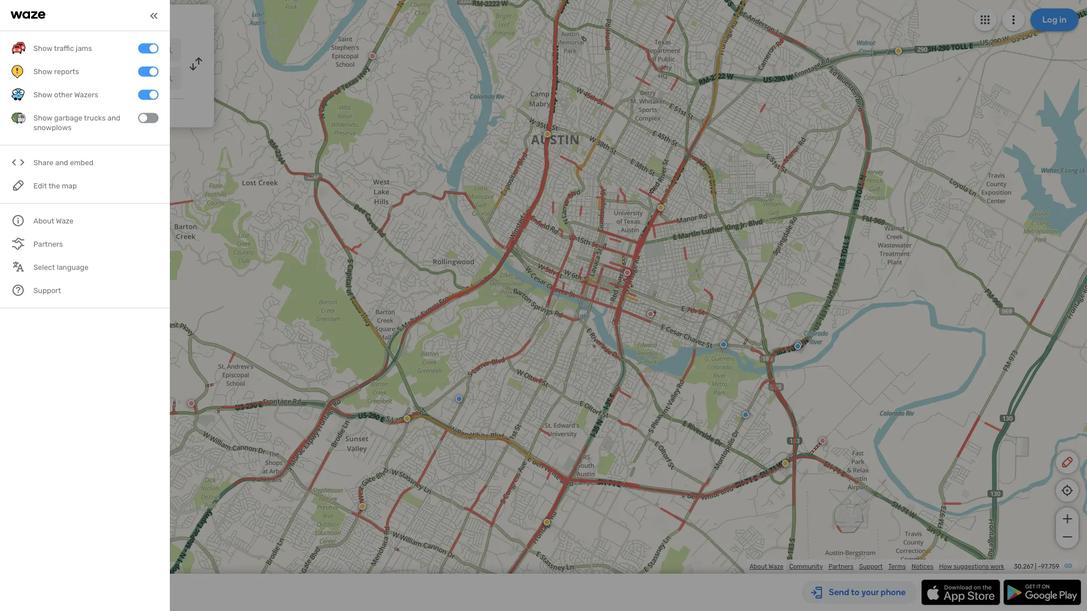 Task type: describe. For each thing, give the bounding box(es) containing it.
share and embed
[[33, 158, 93, 167]]

share and embed link
[[11, 151, 159, 174]]

code image
[[11, 156, 25, 170]]

support link
[[859, 563, 883, 571]]

notices
[[912, 563, 934, 571]]

share
[[33, 158, 53, 167]]

partners
[[829, 563, 854, 571]]

community
[[789, 563, 823, 571]]

driving directions
[[68, 14, 151, 26]]

location image
[[16, 71, 29, 85]]

notices link
[[912, 563, 934, 571]]

suggestions
[[954, 563, 989, 571]]

how suggestions work link
[[939, 563, 1005, 571]]

about
[[750, 563, 767, 571]]

link image
[[1064, 562, 1073, 571]]

terms link
[[889, 563, 906, 571]]

now
[[59, 107, 74, 116]]

embed
[[70, 158, 93, 167]]

support
[[859, 563, 883, 571]]

Choose starting point text field
[[37, 39, 181, 61]]



Task type: vqa. For each thing, say whether or not it's contained in the screenshot.
pencil icon
yes



Task type: locate. For each thing, give the bounding box(es) containing it.
zoom in image
[[1060, 512, 1075, 526]]

about waze community partners support terms notices how suggestions work
[[750, 563, 1005, 571]]

work
[[991, 563, 1005, 571]]

directions
[[104, 14, 151, 26]]

and
[[55, 158, 68, 167]]

waze
[[769, 563, 784, 571]]

30.267
[[1014, 563, 1034, 571]]

about waze link
[[750, 563, 784, 571]]

driving
[[68, 14, 102, 26]]

30.267 | -97.759
[[1014, 563, 1060, 571]]

pencil image
[[1061, 456, 1074, 469]]

terms
[[889, 563, 906, 571]]

leave now
[[35, 107, 74, 116]]

zoom out image
[[1060, 531, 1075, 544]]

Choose destination text field
[[37, 67, 181, 89]]

clock image
[[13, 105, 27, 118]]

partners link
[[829, 563, 854, 571]]

current location image
[[16, 43, 29, 57]]

leave
[[35, 107, 57, 116]]

how
[[939, 563, 952, 571]]

97.759
[[1041, 563, 1060, 571]]

|
[[1035, 563, 1037, 571]]

community link
[[789, 563, 823, 571]]

-
[[1038, 563, 1041, 571]]



